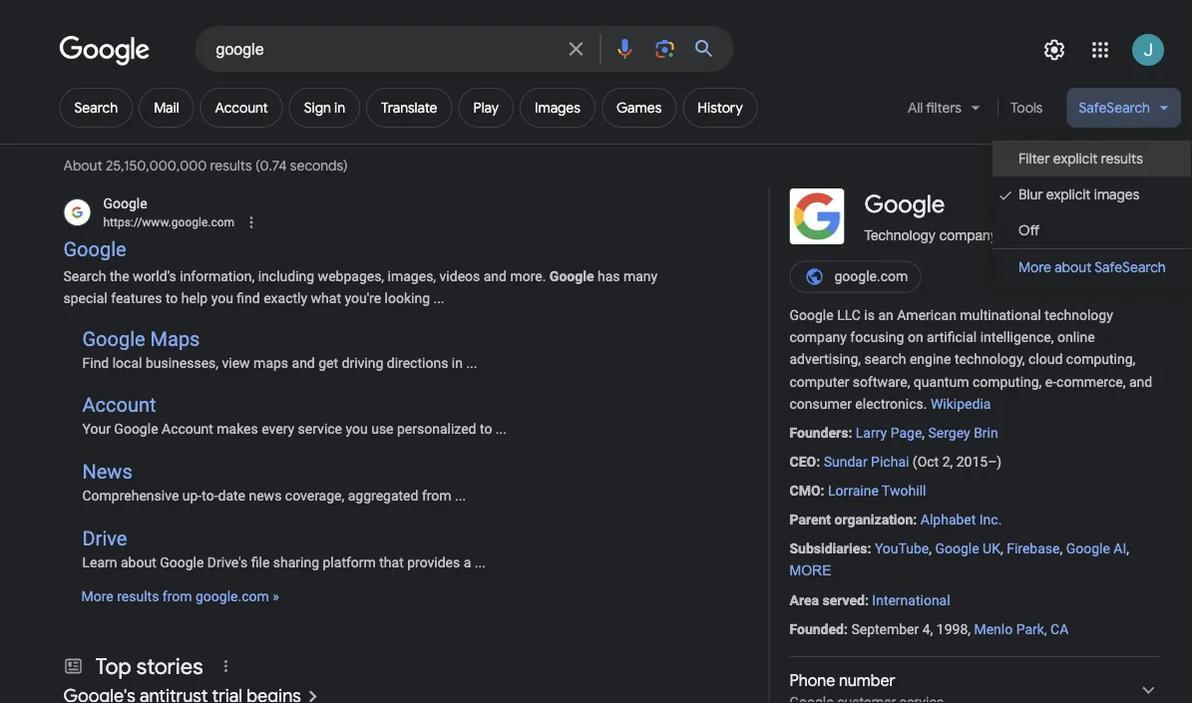 Task type: describe. For each thing, give the bounding box(es) containing it.
google maps find local businesses, view maps and get driving directions in ...
[[82, 327, 478, 371]]

: for sundar
[[817, 454, 821, 470]]

has many special features to help you find exactly what you're looking ...
[[63, 269, 658, 307]]

platform
[[323, 554, 376, 571]]

about inside menu
[[1055, 258, 1092, 276]]

google up "the"
[[63, 238, 126, 262]]

: down twohill
[[914, 512, 917, 528]]

page
[[891, 425, 922, 441]]

0 vertical spatial and
[[484, 269, 507, 285]]

sundar pichai link
[[824, 454, 910, 470]]

you're
[[345, 291, 381, 307]]

special
[[63, 291, 108, 307]]

brin
[[974, 425, 999, 441]]

help
[[181, 291, 208, 307]]

phone number
[[790, 671, 896, 691]]

news comprehensive up-to-date news coverage, aggregated from ...
[[82, 460, 466, 504]]

, right firebase
[[1127, 541, 1130, 557]]

google inside account your google account makes every service you use personalized to ...
[[114, 421, 158, 438]]

more results from google.com » link
[[81, 589, 279, 606]]

more for more about safesearch
[[1019, 258, 1052, 276]]

history
[[698, 99, 743, 117]]

view
[[222, 355, 250, 371]]

makes
[[217, 421, 258, 438]]

... inside news comprehensive up-to-date news coverage, aggregated from ...
[[455, 488, 466, 504]]

search by image image
[[653, 37, 677, 61]]

including
[[258, 269, 315, 285]]

google llc is an american multinational technology company focusing on artificial intelligence, online advertising, search engine technology, cloud computing, computer software, quantum computing, e-commerce, and consumer electronics.
[[790, 307, 1153, 412]]

maps
[[254, 355, 288, 371]]

founders
[[790, 425, 849, 441]]

technology
[[865, 227, 936, 243]]

advertising,
[[790, 352, 861, 368]]

drive's
[[207, 554, 248, 571]]

youtube link
[[875, 541, 929, 557]]

sign
[[304, 99, 331, 117]]

coverage,
[[285, 488, 345, 504]]

company inside google llc is an american multinational technology company focusing on artificial intelligence, online advertising, search engine technology, cloud computing, computer software, quantum computing, e-commerce, and consumer electronics.
[[790, 329, 847, 346]]

play link
[[459, 88, 514, 128]]

https://www.google.com text field
[[103, 214, 235, 232]]

founded
[[790, 621, 844, 638]]

add sign in element
[[304, 99, 345, 117]]

engine
[[910, 352, 952, 368]]

add translate element
[[381, 99, 438, 117]]

sergey
[[929, 425, 971, 441]]

images
[[535, 99, 581, 117]]

(oct
[[913, 454, 939, 470]]

information,
[[180, 269, 255, 285]]

off
[[1019, 222, 1040, 240]]

news link
[[82, 460, 132, 484]]

and inside google llc is an american multinational technology company focusing on artificial intelligence, online advertising, search engine technology, cloud computing, computer software, quantum computing, e-commerce, and consumer electronics.
[[1130, 374, 1153, 390]]

intelligence,
[[981, 329, 1054, 346]]

alphabet inc. link
[[921, 512, 1002, 528]]

more about safesearch
[[1019, 258, 1166, 276]]

off link
[[993, 213, 1192, 249]]

1 vertical spatial account link
[[82, 394, 156, 417]]

the
[[110, 269, 129, 285]]

local
[[112, 355, 142, 371]]

focusing
[[851, 329, 905, 346]]

ceo
[[790, 454, 817, 470]]

software,
[[853, 374, 911, 390]]

google left has
[[550, 269, 594, 285]]

electronics.
[[856, 396, 928, 412]]

0 vertical spatial account link
[[200, 88, 283, 128]]

aggregated
[[348, 488, 419, 504]]

all
[[908, 99, 923, 117]]

cmo
[[790, 483, 821, 499]]

0 horizontal spatial computing,
[[973, 374, 1042, 390]]

e-
[[1046, 374, 1057, 390]]

organization
[[835, 512, 914, 528]]

filter explicit results link
[[993, 141, 1192, 177]]

american
[[897, 307, 957, 324]]

provides
[[407, 554, 460, 571]]

get
[[319, 355, 338, 371]]

google uk link
[[936, 541, 1001, 557]]

0 horizontal spatial from
[[162, 589, 192, 606]]

sign in link
[[289, 88, 360, 128]]

phone number button
[[790, 657, 1161, 704]]

google ai link
[[1067, 541, 1127, 557]]

add games element
[[617, 99, 662, 117]]

google image
[[59, 36, 151, 66]]

videos
[[440, 269, 480, 285]]

blur explicit images
[[1019, 186, 1140, 204]]

parent organization : alphabet inc.
[[790, 512, 1002, 528]]

images
[[1095, 186, 1140, 204]]

international
[[873, 592, 951, 609]]

add history element
[[698, 99, 743, 117]]

an
[[879, 307, 894, 324]]

google.com »
[[196, 589, 279, 606]]

search link
[[59, 88, 133, 128]]

you inside account your google account makes every service you use personalized to ...
[[346, 421, 368, 438]]

maps
[[150, 327, 200, 351]]

mail link
[[139, 88, 194, 128]]

google heading
[[865, 190, 945, 220]]

account for account
[[215, 99, 268, 117]]

september
[[852, 621, 919, 638]]

lorraine twohill link
[[828, 483, 927, 499]]

personalized
[[397, 421, 477, 438]]

1 vertical spatial safesearch
[[1095, 258, 1166, 276]]

: for lorraine
[[821, 483, 825, 499]]

artificial
[[927, 329, 977, 346]]

quantum
[[914, 374, 970, 390]]

inc.
[[980, 512, 1002, 528]]

google maps link
[[82, 327, 200, 351]]

about
[[63, 157, 102, 175]]

find
[[82, 355, 109, 371]]

to inside has many special features to help you find exactly what you're looking ...
[[166, 291, 178, 307]]

stories
[[137, 653, 203, 680]]

Search search field
[[216, 38, 552, 63]]

phone
[[790, 671, 836, 691]]

from inside news comprehensive up-to-date news coverage, aggregated from ...
[[422, 488, 452, 504]]



Task type: vqa. For each thing, say whether or not it's contained in the screenshot.


Task type: locate. For each thing, give the bounding box(es) containing it.
1 horizontal spatial account
[[162, 421, 213, 438]]

twohill
[[882, 483, 927, 499]]

from right aggregated
[[422, 488, 452, 504]]

, left sergey
[[922, 425, 925, 441]]

1 horizontal spatial results
[[210, 157, 252, 175]]

results
[[1101, 150, 1144, 168], [210, 157, 252, 175], [117, 589, 159, 606]]

menlo park, ca link
[[975, 621, 1069, 638]]

add mail element
[[154, 99, 179, 117]]

pichai
[[871, 454, 910, 470]]

llc
[[837, 307, 861, 324]]

1 horizontal spatial company
[[940, 227, 998, 243]]

filters
[[926, 99, 962, 117]]

0 vertical spatial account
[[215, 99, 268, 117]]

1 vertical spatial you
[[346, 421, 368, 438]]

account link up (0.74
[[200, 88, 283, 128]]

more down learn
[[81, 589, 114, 606]]

search for search the world's information, including webpages, images, videos and more. google
[[63, 269, 106, 285]]

file
[[251, 554, 270, 571]]

: left lorraine
[[821, 483, 825, 499]]

1 horizontal spatial and
[[484, 269, 507, 285]]

park,
[[1017, 621, 1048, 638]]

results for 25,150,000,000
[[210, 157, 252, 175]]

1 vertical spatial account
[[82, 394, 156, 417]]

company up advertising,
[[790, 329, 847, 346]]

search down google image
[[74, 99, 118, 117]]

25,150,000,000
[[106, 157, 207, 175]]

2 vertical spatial account
[[162, 421, 213, 438]]

about down off link on the top of the page
[[1055, 258, 1092, 276]]

you down information,
[[211, 291, 233, 307]]

1 vertical spatial search
[[63, 269, 106, 285]]

account up your
[[82, 394, 156, 417]]

: left larry
[[849, 425, 853, 441]]

in inside google maps find local businesses, view maps and get driving directions in ...
[[452, 355, 463, 371]]

more down off
[[1019, 258, 1052, 276]]

alphabet
[[921, 512, 976, 528]]

0 vertical spatial company
[[940, 227, 998, 243]]

search inside "link"
[[74, 99, 118, 117]]

2 horizontal spatial results
[[1101, 150, 1144, 168]]

menlo
[[975, 621, 1013, 638]]

0 vertical spatial to
[[166, 291, 178, 307]]

ceo : sundar pichai (oct 2, 2015–)
[[790, 454, 1002, 470]]

0 horizontal spatial in
[[334, 99, 345, 117]]

google up technology
[[865, 190, 945, 220]]

ai
[[1114, 541, 1127, 557]]

google up more results from google.com » link
[[160, 554, 204, 571]]

results inside menu
[[1101, 150, 1144, 168]]

: up 'september'
[[865, 592, 869, 609]]

0 horizontal spatial account
[[82, 394, 156, 417]]

safesearch up filter explicit results link
[[1079, 99, 1151, 117]]

4,
[[923, 621, 933, 638]]

:
[[849, 425, 853, 441], [817, 454, 821, 470], [821, 483, 825, 499], [914, 512, 917, 528], [868, 541, 872, 557], [865, 592, 869, 609], [844, 621, 848, 638]]

top stories
[[95, 653, 203, 680]]

google up local
[[82, 327, 145, 351]]

number
[[839, 671, 896, 691]]

... inside google maps find local businesses, view maps and get driving directions in ...
[[466, 355, 478, 371]]

1 vertical spatial and
[[292, 355, 315, 371]]

1 vertical spatial more
[[81, 589, 114, 606]]

menu containing filter explicit results
[[993, 136, 1192, 290]]

tools
[[1011, 99, 1043, 117]]

sergey brin link
[[929, 425, 999, 441]]

tools button
[[1002, 88, 1052, 128]]

safesearch button
[[1067, 88, 1182, 136]]

add search element
[[74, 99, 118, 117]]

: down organization
[[868, 541, 872, 557]]

0 horizontal spatial more
[[81, 589, 114, 606]]

account for account your google account makes every service you use personalized to ...
[[82, 394, 156, 417]]

google inside google https://www.google.com
[[103, 195, 147, 212]]

: down served
[[844, 621, 848, 638]]

0 horizontal spatial account link
[[82, 394, 156, 417]]

1 horizontal spatial account link
[[200, 88, 283, 128]]

1 vertical spatial computing,
[[973, 374, 1042, 390]]

founded : september 4, 1998, menlo park, ca
[[790, 621, 1069, 638]]

play
[[474, 99, 499, 117]]

commerce,
[[1057, 374, 1126, 390]]

from
[[422, 488, 452, 504], [162, 589, 192, 606]]

0 vertical spatial search
[[74, 99, 118, 117]]

1 horizontal spatial you
[[346, 421, 368, 438]]

filter explicit results
[[1019, 150, 1144, 168]]

1 horizontal spatial more
[[1019, 258, 1052, 276]]

, down inc. in the right of the page
[[1001, 541, 1004, 557]]

: for september
[[844, 621, 848, 638]]

results down learn
[[117, 589, 159, 606]]

1 vertical spatial about
[[121, 554, 156, 571]]

1 horizontal spatial computing,
[[1067, 352, 1136, 368]]

search the world's information, including webpages, images, videos and more. google
[[63, 269, 594, 285]]

drive
[[82, 527, 127, 550]]

computing, down technology,
[[973, 374, 1042, 390]]

google.com link
[[790, 261, 921, 293]]

explicit up blur explicit images
[[1054, 150, 1098, 168]]

google right your
[[114, 421, 158, 438]]

and left more.
[[484, 269, 507, 285]]

google left ai
[[1067, 541, 1111, 557]]

filter
[[1019, 150, 1050, 168]]

0 vertical spatial safesearch
[[1079, 99, 1151, 117]]

to left help
[[166, 291, 178, 307]]

more
[[790, 564, 832, 579]]

you left use
[[346, 421, 368, 438]]

0 horizontal spatial results
[[117, 589, 159, 606]]

translate
[[381, 99, 438, 117]]

about right learn
[[121, 554, 156, 571]]

account left makes at the left bottom of page
[[162, 421, 213, 438]]

and inside google maps find local businesses, view maps and get driving directions in ...
[[292, 355, 315, 371]]

a
[[464, 554, 471, 571]]

about inside drive learn about google drive's file sharing platform that provides a ...
[[121, 554, 156, 571]]

0 vertical spatial about
[[1055, 258, 1092, 276]]

, down alphabet on the right bottom
[[929, 541, 932, 557]]

and left get
[[292, 355, 315, 371]]

safesearch down off link on the top of the page
[[1095, 258, 1166, 276]]

to inside account your google account makes every service you use personalized to ...
[[480, 421, 492, 438]]

explicit for filter
[[1054, 150, 1098, 168]]

find
[[237, 291, 260, 307]]

that
[[380, 554, 404, 571]]

account up (0.74
[[215, 99, 268, 117]]

larry
[[856, 425, 887, 441]]

blur explicit images link
[[993, 177, 1192, 213]]

search
[[74, 99, 118, 117], [63, 269, 106, 285]]

0 vertical spatial you
[[211, 291, 233, 307]]

account link up your
[[82, 394, 156, 417]]

computing, up commerce, on the right bottom
[[1067, 352, 1136, 368]]

webpages,
[[318, 269, 384, 285]]

0 horizontal spatial about
[[121, 554, 156, 571]]

0 vertical spatial computing,
[[1067, 352, 1136, 368]]

(0.74
[[255, 157, 287, 175]]

founders : larry page , sergey brin
[[790, 425, 999, 441]]

area
[[790, 592, 819, 609]]

google inside google maps find local businesses, view maps and get driving directions in ...
[[82, 327, 145, 351]]

... right a
[[475, 554, 486, 571]]

search by voice image
[[613, 37, 637, 61]]

games link
[[602, 88, 677, 128]]

world's
[[133, 269, 176, 285]]

firebase
[[1007, 541, 1060, 557]]

: inside subsidiaries : youtube , google uk , firebase , google ai , more
[[868, 541, 872, 557]]

: for youtube
[[868, 541, 872, 557]]

... right directions
[[466, 355, 478, 371]]

in
[[334, 99, 345, 117], [452, 355, 463, 371]]

blur
[[1019, 186, 1043, 204]]

, left google ai link on the bottom right of page
[[1060, 541, 1063, 557]]

menu
[[993, 136, 1192, 290]]

1 vertical spatial company
[[790, 329, 847, 346]]

google inside drive learn about google drive's file sharing platform that provides a ...
[[160, 554, 204, 571]]

on
[[908, 329, 924, 346]]

1 horizontal spatial to
[[480, 421, 492, 438]]

explicit right blur
[[1047, 186, 1091, 204]]

0 horizontal spatial to
[[166, 291, 178, 307]]

what
[[311, 291, 341, 307]]

to right personalized
[[480, 421, 492, 438]]

0 vertical spatial in
[[334, 99, 345, 117]]

you inside has many special features to help you find exactly what you're looking ...
[[211, 291, 233, 307]]

add play element
[[474, 99, 499, 117]]

1 vertical spatial from
[[162, 589, 192, 606]]

results up images
[[1101, 150, 1144, 168]]

1 horizontal spatial about
[[1055, 258, 1092, 276]]

... inside drive learn about google drive's file sharing platform that provides a ...
[[475, 554, 486, 571]]

technology,
[[955, 352, 1026, 368]]

... inside account your google account makes every service you use personalized to ...
[[496, 421, 507, 438]]

add account element
[[215, 99, 268, 117]]

subsidiaries : youtube , google uk , firebase , google ai , more
[[790, 541, 1130, 579]]

account
[[215, 99, 268, 117], [82, 394, 156, 417], [162, 421, 213, 438]]

results for explicit
[[1101, 150, 1144, 168]]

... right personalized
[[496, 421, 507, 438]]

google down alphabet inc. link
[[936, 541, 980, 557]]

and right commerce, on the right bottom
[[1130, 374, 1153, 390]]

: for larry
[[849, 425, 853, 441]]

company left off
[[940, 227, 998, 243]]

up-
[[182, 488, 202, 504]]

0 vertical spatial explicit
[[1054, 150, 1098, 168]]

about 25,150,000,000 results (0.74 seconds)
[[63, 157, 351, 175]]

search up special
[[63, 269, 106, 285]]

0 vertical spatial from
[[422, 488, 452, 504]]

google https://www.google.com
[[103, 195, 235, 230]]

to
[[166, 291, 178, 307], [480, 421, 492, 438]]

more.
[[510, 269, 546, 285]]

0 horizontal spatial company
[[790, 329, 847, 346]]

many
[[624, 269, 658, 285]]

features
[[111, 291, 162, 307]]

0 horizontal spatial and
[[292, 355, 315, 371]]

0 vertical spatial more
[[1019, 258, 1052, 276]]

to-
[[202, 488, 218, 504]]

1 vertical spatial to
[[480, 421, 492, 438]]

multinational
[[960, 307, 1042, 324]]

google left llc
[[790, 307, 834, 324]]

more for more results from google.com »
[[81, 589, 114, 606]]

: left 'sundar'
[[817, 454, 821, 470]]

more link
[[790, 561, 832, 583]]

None search field
[[0, 25, 734, 72]]

all filters button
[[896, 88, 995, 136]]

firebase link
[[1007, 541, 1060, 557]]

google.com
[[835, 268, 908, 285]]

1 vertical spatial in
[[452, 355, 463, 371]]

translate link
[[366, 88, 453, 128]]

2,
[[943, 454, 953, 470]]

consumer
[[790, 396, 852, 412]]

results left (0.74
[[210, 157, 252, 175]]

explicit for blur
[[1047, 186, 1091, 204]]

google up https://www.google.com text field
[[103, 195, 147, 212]]

sundar
[[824, 454, 868, 470]]

parent
[[790, 512, 831, 528]]

2 horizontal spatial and
[[1130, 374, 1153, 390]]

1 vertical spatial explicit
[[1047, 186, 1091, 204]]

safesearch inside dropdown button
[[1079, 99, 1151, 117]]

youtube
[[875, 541, 929, 557]]

in right sign
[[334, 99, 345, 117]]

subsidiaries
[[790, 541, 868, 557]]

news
[[249, 488, 282, 504]]

from left google.com »
[[162, 589, 192, 606]]

... up a
[[455, 488, 466, 504]]

2 horizontal spatial account
[[215, 99, 268, 117]]

search for search
[[74, 99, 118, 117]]

1 horizontal spatial from
[[422, 488, 452, 504]]

1 horizontal spatial in
[[452, 355, 463, 371]]

in right directions
[[452, 355, 463, 371]]

drive link
[[82, 527, 127, 550]]

uk
[[983, 541, 1001, 557]]

more inside menu
[[1019, 258, 1052, 276]]

2 vertical spatial and
[[1130, 374, 1153, 390]]

0 horizontal spatial you
[[211, 291, 233, 307]]

google inside google llc is an american multinational technology company focusing on artificial intelligence, online advertising, search engine technology, cloud computing, computer software, quantum computing, e-commerce, and consumer electronics.
[[790, 307, 834, 324]]



